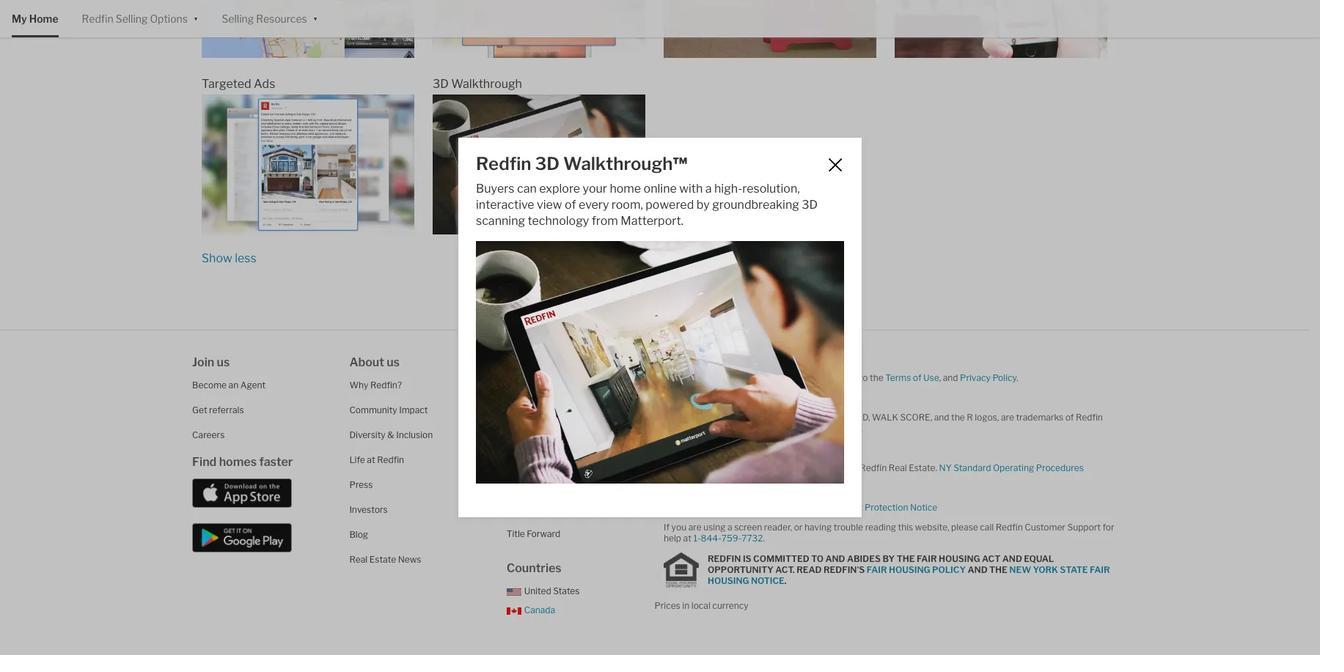 Task type: describe. For each thing, give the bounding box(es) containing it.
faster
[[259, 456, 293, 469]]

press
[[350, 480, 373, 491]]

844-
[[701, 533, 722, 544]]

redfin?
[[370, 380, 402, 391]]

1 horizontal spatial the
[[990, 565, 1008, 576]]

listing update emails image
[[433, 0, 646, 58]]

show less
[[202, 252, 257, 265]]

selling inside selling resources ▾
[[222, 12, 254, 25]]

redfin pinterest image
[[545, 428, 557, 439]]

0 horizontal spatial the
[[816, 423, 830, 434]]

help center button
[[507, 405, 556, 416]]

all
[[715, 412, 725, 423]]

all
[[773, 353, 783, 364]]

updated
[[664, 373, 699, 384]]

diversity
[[350, 430, 386, 441]]

redfin for and
[[664, 412, 696, 423]]

having
[[805, 522, 832, 533]]

life at redfin button
[[350, 455, 404, 466]]

logos,
[[975, 412, 999, 423]]

why
[[350, 380, 369, 391]]

title forward
[[507, 529, 561, 540]]

1 horizontal spatial housing
[[889, 565, 931, 576]]

selling resources link
[[222, 0, 307, 38]]

read
[[797, 565, 822, 576]]

investors button
[[350, 505, 388, 516]]

terms
[[886, 373, 911, 384]]

fair inside 'new york state fair housing notice'
[[1090, 565, 1110, 576]]

opportunity
[[708, 565, 774, 576]]

ads
[[254, 77, 275, 91]]

of inside buyers can explore your home online with a high-resolution, interactive view of every room, powered by groundbreaking 3d scanning technology from matterport.
[[565, 198, 576, 212]]

redfin 3d walkthrough™ image for buyers can explore your home online with a high-resolution, interactive view of every room, powered by groundbreaking 3d scanning technology from matterport.
[[476, 241, 844, 484]]

redfin selling options link
[[82, 0, 188, 38]]

forward,
[[824, 412, 871, 423]]

pending
[[772, 423, 805, 434]]

from
[[592, 214, 618, 228]]

trademarks
[[1016, 412, 1064, 423]]

subsidiaries
[[507, 455, 575, 469]]

use
[[924, 373, 940, 384]]

privacy
[[960, 373, 991, 384]]

canadian flag image
[[507, 608, 521, 615]]

support
[[1068, 522, 1101, 533]]

find homes faster
[[192, 456, 293, 469]]

using
[[704, 522, 726, 533]]

1-
[[694, 533, 701, 544]]

redfin selling options ▾
[[82, 11, 198, 25]]

get referrals
[[192, 405, 244, 416]]

us for find us
[[534, 356, 547, 370]]

community
[[350, 405, 397, 416]]

policy
[[993, 373, 1017, 384]]

become an agent button
[[192, 380, 266, 391]]

become
[[192, 380, 227, 391]]

why redfin?
[[350, 380, 402, 391]]

powered
[[646, 198, 694, 212]]

referrals
[[209, 405, 244, 416]]

0 horizontal spatial or
[[709, 392, 718, 403]]

by
[[697, 198, 710, 212]]

york
[[828, 463, 847, 474]]

if
[[664, 522, 670, 533]]

redfin down &
[[377, 455, 404, 466]]

score,
[[900, 412, 933, 423]]

operating
[[993, 463, 1035, 474]]

1 horizontal spatial the
[[870, 373, 884, 384]]

contact us
[[507, 380, 552, 391]]

by
[[761, 373, 771, 384]]

homes
[[219, 456, 257, 469]]

redfin inside dialog
[[476, 153, 532, 175]]

selling inside redfin selling options ▾
[[116, 12, 148, 25]]

759-
[[722, 533, 742, 544]]

2 horizontal spatial real
[[889, 463, 907, 474]]

online
[[644, 182, 677, 196]]

center
[[528, 405, 556, 416]]

an
[[229, 380, 239, 391]]

reading
[[865, 522, 896, 533]]

redfin facebook image
[[507, 428, 518, 439]]

or inside if you are using a screen reader, or having trouble reading this website, please call redfin customer support for help at
[[794, 522, 803, 533]]

buyers can explore your home online with a high-resolution, interactive view of every room, powered by groundbreaking 3d scanning technology from matterport.
[[476, 182, 818, 228]]

currency
[[713, 601, 749, 612]]

redfin twitter image
[[526, 428, 538, 439]]

redfin instagram image
[[564, 428, 576, 439]]

if you are using a screen reader, or having trouble reading this website, please call redfin customer support for help at
[[664, 522, 1115, 544]]

redfin 3d walkthrough™ element
[[476, 153, 808, 175]]

redfin's
[[824, 565, 865, 576]]

prices in local currency
[[655, 601, 749, 612]]

to
[[812, 554, 824, 565]]

0 horizontal spatial in
[[683, 601, 690, 612]]

buyers
[[476, 182, 515, 196]]

mexico
[[685, 483, 715, 494]]

targeted
[[202, 77, 251, 91]]

your
[[583, 182, 607, 196]]

careers button
[[192, 430, 225, 441]]

equal housing opportunity image
[[664, 553, 699, 588]]

1-844-759-7732 link
[[694, 533, 763, 544]]

2023:
[[735, 373, 759, 384]]

personal
[[759, 392, 794, 403]]

3d inside buyers can explore your home online with a high-resolution, interactive view of every room, powered by groundbreaking 3d scanning technology from matterport.
[[802, 198, 818, 212]]

get
[[192, 405, 207, 416]]

news
[[398, 555, 421, 566]]

of inside redfin and all redfin variants, title forward, walk score, and the r logos, are trademarks of redfin corporation, registered or pending in the uspto.
[[1066, 412, 1074, 423]]

1 horizontal spatial estate
[[736, 483, 763, 494]]

rent.
[[507, 479, 528, 490]]

▾ inside selling resources ▾
[[313, 11, 318, 24]]

a inside buyers can explore your home online with a high-resolution, interactive view of every room, powered by groundbreaking 3d scanning technology from matterport.
[[706, 182, 712, 196]]

blog
[[350, 530, 368, 541]]

dre
[[705, 443, 723, 454]]

prices
[[655, 601, 681, 612]]

and right score,
[[935, 412, 950, 423]]

resources
[[256, 12, 307, 25]]

with
[[680, 182, 703, 196]]

updated january 2023: by searching, you agree to the terms of use , and privacy policy .
[[664, 373, 1019, 384]]

#01521930
[[725, 443, 773, 454]]

january
[[701, 373, 733, 384]]

fair housing policy and the
[[867, 565, 1010, 576]]

less
[[235, 252, 257, 265]]

housing inside 'new york state fair housing notice'
[[708, 576, 749, 587]]



Task type: vqa. For each thing, say whether or not it's contained in the screenshot.
2nd 14 from left
no



Task type: locate. For each thing, give the bounding box(es) containing it.
0 vertical spatial find
[[507, 356, 531, 370]]

life at redfin
[[350, 455, 404, 466]]

diversity & inclusion
[[350, 430, 433, 441]]

1 horizontal spatial us
[[387, 356, 400, 370]]

redfin right trademarks
[[1076, 412, 1103, 423]]

estate left news
[[370, 555, 396, 566]]

or left having at the right bottom of the page
[[794, 522, 803, 533]]

title forward button
[[507, 529, 561, 540]]

of down explore
[[565, 198, 576, 212]]

1 vertical spatial real
[[716, 483, 735, 494]]

fair housing policy link
[[867, 565, 966, 576]]

1 horizontal spatial or
[[761, 423, 770, 434]]

are inside redfin and all redfin variants, title forward, walk score, and the r logos, are trademarks of redfin corporation, registered or pending in the uspto.
[[1001, 412, 1015, 423]]

3d up explore
[[535, 153, 560, 175]]

1 horizontal spatial you
[[817, 373, 832, 384]]

you up information at the right bottom
[[817, 373, 832, 384]]

redfin right home
[[82, 12, 113, 25]]

redfin 3d walkthrough™ image inside redfin 3d walkthrough™ dialog
[[476, 241, 844, 484]]

1 horizontal spatial ▾
[[313, 11, 318, 24]]

0 vertical spatial of
[[565, 198, 576, 212]]

1 vertical spatial at
[[683, 533, 692, 544]]

my home link
[[12, 0, 58, 38]]

real estate news
[[350, 555, 421, 566]]

a
[[706, 182, 712, 196], [728, 522, 733, 533]]

2 vertical spatial of
[[1066, 412, 1074, 423]]

2 horizontal spatial the
[[952, 412, 965, 423]]

new
[[1010, 565, 1032, 576]]

1 horizontal spatial to
[[860, 373, 868, 384]]

0 horizontal spatial 3d
[[433, 77, 449, 91]]

redfin right call
[[996, 522, 1023, 533]]

a up by
[[706, 182, 712, 196]]

1-844-759-7732 .
[[694, 533, 765, 544]]

0 vertical spatial you
[[817, 373, 832, 384]]

uspto.
[[832, 423, 863, 434]]

3 us from the left
[[534, 356, 547, 370]]

redfin right as at the bottom
[[860, 463, 887, 474]]

0 horizontal spatial new
[[664, 483, 683, 494]]

3d
[[433, 77, 449, 91], [535, 153, 560, 175], [802, 198, 818, 212]]

to
[[860, 373, 868, 384], [737, 463, 746, 474]]

find down careers
[[192, 456, 217, 469]]

new left mexico on the right bottom
[[664, 483, 683, 494]]

. down agree
[[844, 392, 846, 403]]

. right privacy
[[1017, 373, 1019, 384]]

matterport.
[[621, 214, 684, 228]]

0 horizontal spatial find
[[192, 456, 217, 469]]

0 vertical spatial new
[[808, 463, 826, 474]]

2 horizontal spatial 3d
[[802, 198, 818, 212]]

targeted ads on redfin image
[[202, 94, 415, 235]]

us up redfin? on the bottom
[[387, 356, 400, 370]]

help
[[507, 405, 526, 416]]

targeted emails to homebuyers image
[[895, 0, 1108, 58]]

0 horizontal spatial are
[[689, 522, 702, 533]]

0 vertical spatial estate
[[736, 483, 763, 494]]

7732
[[742, 533, 763, 544]]

0 horizontal spatial estate
[[370, 555, 396, 566]]

agree
[[834, 373, 858, 384]]

the inside redfin is committed to and abides by the fair housing act and equal opportunity act. read redfin's
[[897, 554, 915, 565]]

website,
[[915, 522, 950, 533]]

of right trademarks
[[1066, 412, 1074, 423]]

2 vertical spatial in
[[683, 601, 690, 612]]

my home
[[12, 12, 58, 25]]

selling left the options
[[116, 12, 148, 25]]

open house image
[[664, 0, 877, 58]]

diversity & inclusion button
[[350, 430, 433, 441]]

1 horizontal spatial at
[[683, 533, 692, 544]]

the left new
[[990, 565, 1008, 576]]

0 horizontal spatial you
[[672, 522, 687, 533]]

become an agent
[[192, 380, 266, 391]]

and right policy
[[968, 565, 988, 576]]

0 vertical spatial a
[[706, 182, 712, 196]]

1 horizontal spatial 3d
[[535, 153, 560, 175]]

life
[[350, 455, 365, 466]]

1 horizontal spatial fair
[[917, 554, 937, 565]]

or inside redfin and all redfin variants, title forward, walk score, and the r logos, are trademarks of redfin corporation, registered or pending in the uspto.
[[761, 423, 770, 434]]

2 horizontal spatial us
[[534, 356, 547, 370]]

redfin down my
[[726, 412, 759, 423]]

in right business
[[799, 463, 806, 474]]

0 horizontal spatial a
[[706, 182, 712, 196]]

redfin for is
[[708, 554, 741, 565]]

new york state fair housing notice
[[708, 565, 1110, 587]]

and left all
[[698, 412, 714, 423]]

▾ inside redfin selling options ▾
[[194, 11, 198, 24]]

1 horizontal spatial find
[[507, 356, 531, 370]]

in
[[807, 423, 814, 434], [799, 463, 806, 474], [683, 601, 690, 612]]

1 horizontal spatial new
[[808, 463, 826, 474]]

new left york
[[808, 463, 826, 474]]

are
[[1001, 412, 1015, 423], [689, 522, 702, 533]]

rights
[[785, 353, 809, 364]]

0 horizontal spatial to
[[737, 463, 746, 474]]

redfin up "buyers"
[[476, 153, 532, 175]]

redfin down 1-844-759-7732 link
[[708, 554, 741, 565]]

1 vertical spatial redfin 3d walkthrough™ image
[[476, 241, 844, 484]]

0 horizontal spatial ▾
[[194, 11, 198, 24]]

real estate licenses link
[[716, 483, 802, 494]]

join
[[192, 356, 214, 370]]

1 vertical spatial of
[[913, 373, 922, 384]]

redfin 3d walkthrough™ dialog
[[459, 138, 862, 518]]

redfin and all redfin variants, title forward, walk score, and the r logos, are trademarks of redfin corporation, registered or pending in the uspto.
[[664, 412, 1103, 434]]

0 vertical spatial at
[[367, 455, 375, 466]]

procedures
[[1036, 463, 1084, 474]]

redfin inside redfin selling options ▾
[[82, 12, 113, 25]]

the left terms
[[870, 373, 884, 384]]

0 vertical spatial redfin 3d walkthrough™ image
[[433, 94, 646, 235]]

2 ▾ from the left
[[313, 11, 318, 24]]

1 horizontal spatial are
[[1001, 412, 1015, 423]]

find for find us
[[507, 356, 531, 370]]

and right ,
[[943, 373, 959, 384]]

is
[[693, 463, 700, 474]]

are left using
[[689, 522, 702, 533]]

. down committed
[[785, 576, 787, 587]]

standard
[[954, 463, 991, 474]]

3d right groundbreaking
[[802, 198, 818, 212]]

2 vertical spatial 3d
[[802, 198, 818, 212]]

as
[[849, 463, 858, 474]]

us
[[542, 380, 552, 391]]

you inside if you are using a screen reader, or having trouble reading this website, please call redfin customer support for help at
[[672, 522, 687, 533]]

are right logos, on the right of page
[[1001, 412, 1015, 423]]

countries
[[507, 562, 562, 576]]

every
[[579, 198, 609, 212]]

1 vertical spatial find
[[192, 456, 217, 469]]

find for find homes faster
[[192, 456, 217, 469]]

at inside if you are using a screen reader, or having trouble reading this website, please call redfin customer support for help at
[[683, 533, 692, 544]]

3d left walkthrough
[[433, 77, 449, 91]]

1 horizontal spatial and
[[968, 565, 988, 576]]

find
[[507, 356, 531, 370], [192, 456, 217, 469]]

2 selling from the left
[[222, 12, 254, 25]]

show
[[202, 252, 232, 265]]

real left the estate.
[[889, 463, 907, 474]]

2 horizontal spatial in
[[807, 423, 814, 434]]

1 vertical spatial or
[[761, 423, 770, 434]]

or right sell
[[709, 392, 718, 403]]

redfin 3d walkthrough™ image for 3d walkthrough
[[433, 94, 646, 235]]

investors
[[350, 505, 388, 516]]

registered
[[717, 423, 760, 434]]

california dre #01521930
[[664, 443, 773, 454]]

2 horizontal spatial housing
[[939, 554, 981, 565]]

community impact
[[350, 405, 428, 416]]

0 horizontal spatial us
[[217, 356, 230, 370]]

help
[[664, 533, 682, 544]]

find up contact
[[507, 356, 531, 370]]

policy
[[932, 565, 966, 576]]

do
[[664, 392, 676, 403]]

in right pending
[[807, 423, 814, 434]]

redfin inside redfin is committed to and abides by the fair housing act and equal opportunity act. read redfin's
[[708, 554, 741, 565]]

a right using
[[728, 522, 733, 533]]

1 vertical spatial in
[[799, 463, 806, 474]]

0 vertical spatial real
[[889, 463, 907, 474]]

canada link
[[507, 605, 555, 616]]

at left 1- on the right bottom
[[683, 533, 692, 544]]

consumer protection notice
[[820, 502, 938, 513]]

us up us
[[534, 356, 547, 370]]

consumer protection notice link
[[820, 502, 938, 513]]

1 vertical spatial 3d
[[535, 153, 560, 175]]

housing
[[939, 554, 981, 565], [889, 565, 931, 576], [708, 576, 749, 587]]

not
[[677, 392, 691, 403]]

0 horizontal spatial fair
[[867, 565, 887, 576]]

0 vertical spatial 3d
[[433, 77, 449, 91]]

us flag image
[[507, 589, 521, 596]]

1 horizontal spatial in
[[799, 463, 806, 474]]

▾ right resources
[[313, 11, 318, 24]]

1 selling from the left
[[116, 12, 148, 25]]

premium placement on redfin image
[[202, 0, 415, 58]]

canada
[[524, 605, 555, 616]]

1 horizontal spatial of
[[913, 373, 922, 384]]

2 vertical spatial or
[[794, 522, 803, 533]]

2 us from the left
[[387, 356, 400, 370]]

business
[[760, 463, 797, 474]]

about
[[350, 356, 384, 370]]

us for about us
[[387, 356, 400, 370]]

1 vertical spatial a
[[728, 522, 733, 533]]

0 vertical spatial or
[[709, 392, 718, 403]]

abides
[[847, 554, 881, 565]]

0 vertical spatial in
[[807, 423, 814, 434]]

the left uspto.
[[816, 423, 830, 434]]

real down blog
[[350, 555, 368, 566]]

at right life
[[367, 455, 375, 466]]

redfin 3d walkthrough™ image
[[433, 94, 646, 235], [476, 241, 844, 484]]

to left do
[[737, 463, 746, 474]]

contact
[[507, 380, 540, 391]]

and right the act
[[1003, 554, 1023, 565]]

a inside if you are using a screen reader, or having trouble reading this website, please call redfin customer support for help at
[[728, 522, 733, 533]]

or left pending
[[761, 423, 770, 434]]

2 horizontal spatial or
[[794, 522, 803, 533]]

technology
[[528, 214, 589, 228]]

interactive
[[476, 198, 535, 212]]

0 horizontal spatial housing
[[708, 576, 749, 587]]

licenses
[[765, 483, 802, 494]]

estate down do
[[736, 483, 763, 494]]

redfin inside if you are using a screen reader, or having trouble reading this website, please call redfin customer support for help at
[[996, 522, 1023, 533]]

trouble
[[834, 522, 864, 533]]

why redfin? button
[[350, 380, 402, 391]]

fair inside redfin is committed to and abides by the fair housing act and equal opportunity act. read redfin's
[[917, 554, 937, 565]]

the right 'by'
[[897, 554, 915, 565]]

0 vertical spatial are
[[1001, 412, 1015, 423]]

▾ right the options
[[194, 11, 198, 24]]

real down licensed
[[716, 483, 735, 494]]

. right screen at the bottom
[[763, 533, 765, 544]]

0 horizontal spatial at
[[367, 455, 375, 466]]

0 horizontal spatial selling
[[116, 12, 148, 25]]

1 horizontal spatial selling
[[222, 12, 254, 25]]

download the redfin app from the google play store image
[[192, 524, 292, 553]]

2 horizontal spatial and
[[1003, 554, 1023, 565]]

0 horizontal spatial and
[[826, 554, 846, 565]]

reserved.
[[811, 353, 849, 364]]

united
[[524, 586, 552, 597]]

housing inside redfin is committed to and abides by the fair housing act and equal opportunity act. read redfin's
[[939, 554, 981, 565]]

1 vertical spatial new
[[664, 483, 683, 494]]

protection
[[865, 502, 909, 513]]

2 horizontal spatial fair
[[1090, 565, 1110, 576]]

1 vertical spatial you
[[672, 522, 687, 533]]

1 us from the left
[[217, 356, 230, 370]]

redfin down not
[[664, 412, 696, 423]]

targeted ads
[[202, 77, 275, 91]]

in inside redfin and all redfin variants, title forward, walk score, and the r logos, are trademarks of redfin corporation, registered or pending in the uspto.
[[807, 423, 814, 434]]

in left the local on the right of page
[[683, 601, 690, 612]]

privacy policy link
[[960, 373, 1017, 384]]

1 vertical spatial to
[[737, 463, 746, 474]]

redfin inside redfin and all redfin variants, title forward, walk score, and the r logos, are trademarks of redfin corporation, registered or pending in the uspto.
[[1076, 412, 1103, 423]]

the
[[897, 554, 915, 565], [990, 565, 1008, 576]]

0 horizontal spatial the
[[897, 554, 915, 565]]

california
[[664, 443, 703, 454]]

you right "if"
[[672, 522, 687, 533]]

redfin 3d walkthrough™
[[476, 153, 688, 175]]

and right to
[[826, 554, 846, 565]]

of
[[565, 198, 576, 212], [913, 373, 922, 384], [1066, 412, 1074, 423]]

selling left resources
[[222, 12, 254, 25]]

1 vertical spatial estate
[[370, 555, 396, 566]]

or
[[709, 392, 718, 403], [761, 423, 770, 434], [794, 522, 803, 533]]

1 horizontal spatial real
[[716, 483, 735, 494]]

home
[[610, 182, 641, 196]]

0 horizontal spatial of
[[565, 198, 576, 212]]

the left "r" at the right bottom of the page
[[952, 412, 965, 423]]

copyright:
[[664, 353, 707, 364]]

2 horizontal spatial of
[[1066, 412, 1074, 423]]

2 vertical spatial real
[[350, 555, 368, 566]]

us right join
[[217, 356, 230, 370]]

to right agree
[[860, 373, 868, 384]]

1 horizontal spatial a
[[728, 522, 733, 533]]

licensed
[[701, 463, 736, 474]]

1 vertical spatial are
[[689, 522, 702, 533]]

are inside if you are using a screen reader, or having trouble reading this website, please call redfin customer support for help at
[[689, 522, 702, 533]]

1 ▾ from the left
[[194, 11, 198, 24]]

redfin left the 'is'
[[664, 463, 691, 474]]

get referrals button
[[192, 405, 244, 416]]

title
[[798, 412, 822, 423]]

0 vertical spatial to
[[860, 373, 868, 384]]

home
[[29, 12, 58, 25]]

do
[[748, 463, 758, 474]]

0 horizontal spatial real
[[350, 555, 368, 566]]

of left use
[[913, 373, 922, 384]]

us for join us
[[217, 356, 230, 370]]

download the redfin app on the apple app store image
[[192, 479, 292, 508]]

fair
[[917, 554, 937, 565], [867, 565, 887, 576], [1090, 565, 1110, 576]]

consumer
[[820, 502, 863, 513]]



